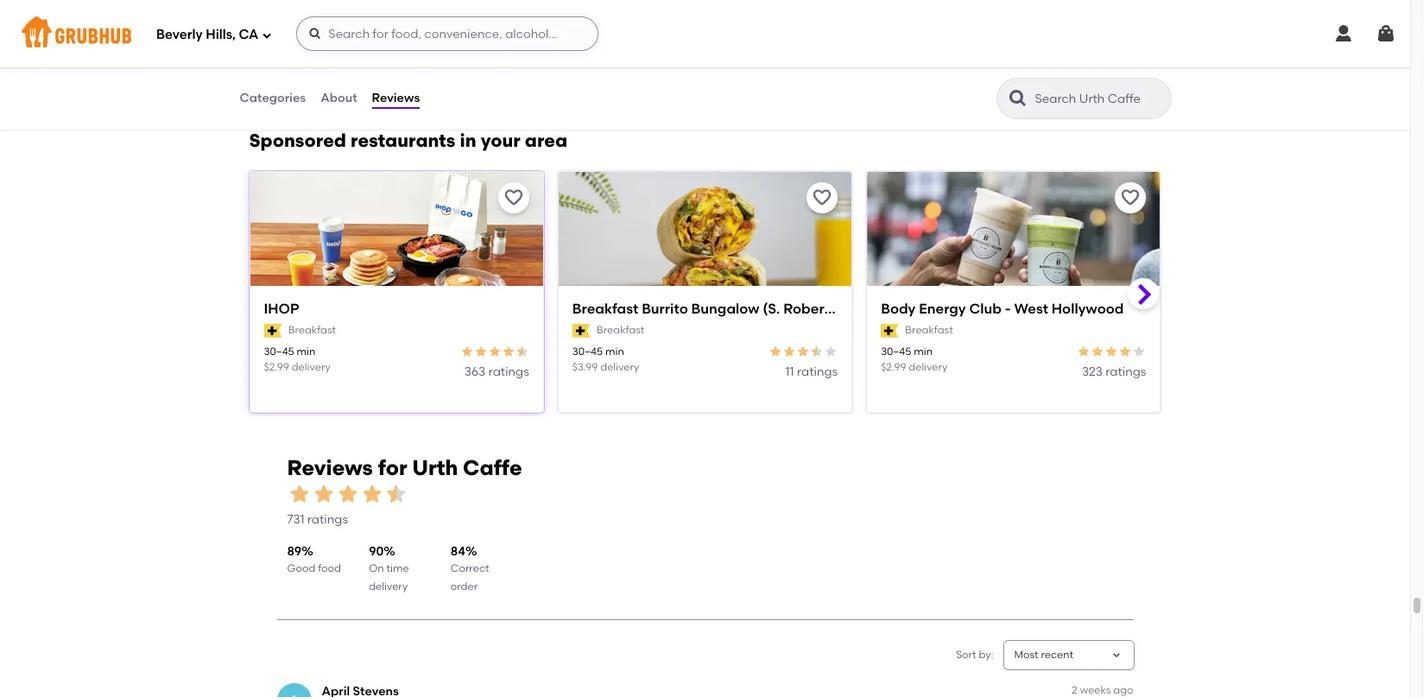 Task type: locate. For each thing, give the bounding box(es) containing it.
subscription pass image for body energy club - west hollywood
[[881, 324, 899, 337]]

1 min from the left
[[297, 346, 316, 358]]

30–45 down ihop at the left of page
[[264, 346, 294, 358]]

0 horizontal spatial subscription pass image
[[264, 324, 281, 337]]

$2.99
[[264, 361, 289, 373], [881, 361, 906, 373]]

30–45 for body energy club - west hollywood
[[881, 346, 912, 358]]

by:
[[979, 649, 994, 661]]

reviews for reviews
[[372, 91, 420, 105]]

reviews up restaurants
[[372, 91, 420, 105]]

food
[[318, 563, 341, 575]]

2 horizontal spatial save this restaurant button
[[1116, 183, 1147, 214]]

1 horizontal spatial save this restaurant image
[[1121, 188, 1141, 208]]

0 horizontal spatial 30–45 min $2.99 delivery
[[264, 346, 331, 373]]

beverly hills, ca
[[156, 26, 259, 42]]

1 30–45 min $2.99 delivery from the left
[[264, 346, 331, 373]]

0 horizontal spatial save this restaurant image
[[503, 188, 524, 208]]

2 save this restaurant image from the left
[[1121, 188, 1141, 208]]

save this restaurant image for ihop
[[503, 188, 524, 208]]

1 horizontal spatial 30–45
[[573, 346, 603, 358]]

energy
[[919, 301, 966, 317]]

ratings right 363
[[489, 364, 529, 379]]

1 horizontal spatial subscription pass image
[[881, 324, 899, 337]]

3 min from the left
[[914, 346, 933, 358]]

363
[[465, 364, 486, 379]]

1 30–45 from the left
[[264, 346, 294, 358]]

delivery down "time"
[[369, 580, 408, 592]]

breakfast for ihop
[[288, 324, 336, 336]]

0 horizontal spatial min
[[297, 346, 316, 358]]

30–45 min $2.99 delivery down body
[[881, 346, 948, 373]]

2 $2.99 from the left
[[881, 361, 906, 373]]

30–45 down body
[[881, 346, 912, 358]]

sponsored restaurants in your area
[[249, 130, 568, 151]]

min inside 30–45 min $3.99 delivery
[[605, 346, 624, 358]]

min
[[297, 346, 316, 358], [605, 346, 624, 358], [914, 346, 933, 358]]

subscription pass image
[[573, 324, 590, 337]]

delivery right $3.99 on the bottom
[[601, 361, 639, 373]]

11 ratings
[[786, 364, 838, 379]]

reviews up 731 ratings
[[287, 455, 373, 480]]

area
[[525, 130, 568, 151]]

-
[[1005, 301, 1011, 317]]

$2.99 down body
[[881, 361, 906, 373]]

1 horizontal spatial $2.99
[[881, 361, 906, 373]]

30–45 min $3.99 delivery
[[573, 346, 639, 373]]

sort
[[956, 649, 977, 661]]

most recent
[[1015, 649, 1074, 661]]

save this restaurant button
[[498, 183, 529, 214], [807, 183, 838, 214], [1116, 183, 1147, 214]]

breakfast burrito bungalow (s. robertson blvd)
[[573, 301, 892, 317]]

ratings right 323
[[1106, 364, 1147, 379]]

blvd)
[[857, 301, 892, 317]]

30–45 min $2.99 delivery down ihop at the left of page
[[264, 346, 331, 373]]

subscription pass image
[[264, 324, 281, 337], [881, 324, 899, 337]]

0 vertical spatial reviews
[[372, 91, 420, 105]]

breakfast down "energy"
[[906, 324, 953, 336]]

0 horizontal spatial svg image
[[262, 30, 272, 40]]

weeks
[[1080, 684, 1111, 696]]

good
[[287, 563, 316, 575]]

subscription pass image down ihop at the left of page
[[264, 324, 281, 337]]

11
[[786, 364, 794, 379]]

on
[[369, 563, 384, 575]]

84
[[451, 544, 466, 559]]

2 weeks ago
[[1072, 684, 1134, 696]]

reviews inside button
[[372, 91, 420, 105]]

delivery down ihop at the left of page
[[292, 361, 331, 373]]

30–45 min $2.99 delivery for ihop
[[264, 346, 331, 373]]

2 horizontal spatial 30–45
[[881, 346, 912, 358]]

breakfast
[[573, 301, 639, 317], [288, 324, 336, 336], [597, 324, 645, 336], [906, 324, 953, 336]]

$2.99 down ihop at the left of page
[[264, 361, 289, 373]]

svg image
[[1376, 23, 1397, 44], [309, 27, 322, 41], [262, 30, 272, 40]]

breakfast for body energy club - west hollywood
[[906, 324, 953, 336]]

save this restaurant image
[[503, 188, 524, 208], [1121, 188, 1141, 208]]

30–45 inside 30–45 min $3.99 delivery
[[573, 346, 603, 358]]

search icon image
[[1008, 88, 1028, 109]]

west
[[1015, 301, 1049, 317]]

0 horizontal spatial 30–45
[[264, 346, 294, 358]]

0 horizontal spatial save this restaurant button
[[498, 183, 529, 214]]

2 30–45 min $2.99 delivery from the left
[[881, 346, 948, 373]]

2 save this restaurant button from the left
[[807, 183, 838, 214]]

$2.99 for body energy club - west hollywood
[[881, 361, 906, 373]]

body energy club - west hollywood link
[[881, 300, 1147, 319]]

1 horizontal spatial 30–45 min $2.99 delivery
[[881, 346, 948, 373]]

subscription pass image down body
[[881, 324, 899, 337]]

89 good food
[[287, 544, 341, 575]]

breakfast burrito bungalow (s. robertson blvd) link
[[573, 300, 892, 319]]

1 save this restaurant button from the left
[[498, 183, 529, 214]]

0 horizontal spatial $2.99
[[264, 361, 289, 373]]

363 ratings
[[465, 364, 529, 379]]

star icon image
[[460, 345, 474, 359], [474, 345, 488, 359], [488, 345, 502, 359], [502, 345, 516, 359], [516, 345, 529, 359], [516, 345, 529, 359], [769, 345, 783, 359], [783, 345, 797, 359], [797, 345, 810, 359], [810, 345, 824, 359], [810, 345, 824, 359], [824, 345, 838, 359], [1078, 345, 1091, 359], [1091, 345, 1105, 359], [1105, 345, 1119, 359], [1119, 345, 1133, 359], [1133, 345, 1147, 359], [287, 482, 311, 506], [311, 482, 336, 506], [336, 482, 360, 506], [360, 482, 384, 506], [384, 482, 408, 506], [384, 482, 408, 506]]

breakfast up subscription pass image
[[573, 301, 639, 317]]

2 subscription pass image from the left
[[881, 324, 899, 337]]

breakfast for breakfast burrito bungalow (s. robertson blvd)
[[597, 324, 645, 336]]

1 vertical spatial reviews
[[287, 455, 373, 480]]

30–45 min $2.99 delivery
[[264, 346, 331, 373], [881, 346, 948, 373]]

Sort by: field
[[1015, 648, 1074, 663]]

3 30–45 from the left
[[881, 346, 912, 358]]

sponsored
[[249, 130, 346, 151]]

84 correct order
[[451, 544, 489, 592]]

delivery down "energy"
[[909, 361, 948, 373]]

breakfast up 30–45 min $3.99 delivery
[[597, 324, 645, 336]]

ratings right 11
[[797, 364, 838, 379]]

time
[[387, 563, 409, 575]]

(s.
[[763, 301, 780, 317]]

1 $2.99 from the left
[[264, 361, 289, 373]]

731
[[287, 513, 304, 527]]

in
[[460, 130, 476, 151]]

1 subscription pass image from the left
[[264, 324, 281, 337]]

$3.99
[[573, 361, 598, 373]]

3 save this restaurant button from the left
[[1116, 183, 1147, 214]]

1 horizontal spatial min
[[605, 346, 624, 358]]

reviews
[[372, 91, 420, 105], [287, 455, 373, 480]]

breakfast burrito bungalow (s. robertson blvd) logo image
[[559, 172, 852, 317]]

30–45 up $3.99 on the bottom
[[573, 346, 603, 358]]

sort by:
[[956, 649, 994, 661]]

club
[[970, 301, 1002, 317]]

body energy club - west hollywood logo image
[[867, 172, 1160, 317]]

1 horizontal spatial save this restaurant button
[[807, 183, 838, 214]]

breakfast down ihop at the left of page
[[288, 324, 336, 336]]

2 30–45 from the left
[[573, 346, 603, 358]]

min for body energy club - west hollywood
[[914, 346, 933, 358]]

ago
[[1114, 684, 1134, 696]]

323
[[1082, 364, 1103, 379]]

30–45
[[264, 346, 294, 358], [573, 346, 603, 358], [881, 346, 912, 358]]

ratings
[[489, 364, 529, 379], [797, 364, 838, 379], [1106, 364, 1147, 379], [307, 513, 348, 527]]

2 horizontal spatial min
[[914, 346, 933, 358]]

delivery
[[292, 361, 331, 373], [601, 361, 639, 373], [909, 361, 948, 373], [369, 580, 408, 592]]

restaurants
[[351, 130, 456, 151]]

1 save this restaurant image from the left
[[503, 188, 524, 208]]

2
[[1072, 684, 1078, 696]]

90 on time delivery
[[369, 544, 409, 592]]

your
[[481, 130, 521, 151]]

ratings right 731
[[307, 513, 348, 527]]

breakfast inside breakfast burrito bungalow (s. robertson blvd) link
[[573, 301, 639, 317]]

2 min from the left
[[605, 346, 624, 358]]

delivery inside 30–45 min $3.99 delivery
[[601, 361, 639, 373]]



Task type: vqa. For each thing, say whether or not it's contained in the screenshot.
delivery was on time
no



Task type: describe. For each thing, give the bounding box(es) containing it.
reviews for reviews for urth caffe
[[287, 455, 373, 480]]

ihop link
[[264, 300, 529, 319]]

svg image
[[1334, 23, 1354, 44]]

beverly
[[156, 26, 203, 42]]

delivery for breakfast burrito bungalow (s. robertson blvd)
[[601, 361, 639, 373]]

2 horizontal spatial svg image
[[1376, 23, 1397, 44]]

delivery inside 90 on time delivery
[[369, 580, 408, 592]]

categories
[[240, 91, 306, 105]]

30–45 for ihop
[[264, 346, 294, 358]]

delivery for body energy club - west hollywood
[[909, 361, 948, 373]]

$2.99 for ihop
[[264, 361, 289, 373]]

ihop logo image
[[250, 172, 543, 317]]

reviews button
[[371, 67, 421, 130]]

min for ihop
[[297, 346, 316, 358]]

bungalow
[[692, 301, 760, 317]]

save this restaurant button for breakfast
[[807, 183, 838, 214]]

89
[[287, 544, 302, 559]]

correct
[[451, 563, 489, 575]]

most
[[1015, 649, 1039, 661]]

categories button
[[239, 67, 307, 130]]

ca
[[239, 26, 259, 42]]

ratings for breakfast burrito bungalow (s. robertson blvd)
[[797, 364, 838, 379]]

burrito
[[642, 301, 688, 317]]

Search Urth Caffe search field
[[1034, 91, 1166, 107]]

body energy club - west hollywood
[[881, 301, 1124, 317]]

caret down icon image
[[1110, 648, 1123, 662]]

robertson
[[784, 301, 854, 317]]

urth
[[412, 455, 458, 480]]

for
[[378, 455, 407, 480]]

hills,
[[206, 26, 236, 42]]

90
[[369, 544, 384, 559]]

body
[[881, 301, 916, 317]]

min for breakfast burrito bungalow (s. robertson blvd)
[[605, 346, 624, 358]]

ihop
[[264, 301, 299, 317]]

save this restaurant image
[[812, 188, 833, 208]]

323 ratings
[[1082, 364, 1147, 379]]

caffe
[[463, 455, 522, 480]]

main navigation navigation
[[0, 0, 1411, 67]]

delivery for ihop
[[292, 361, 331, 373]]

about button
[[320, 67, 358, 130]]

30–45 for breakfast burrito bungalow (s. robertson blvd)
[[573, 346, 603, 358]]

save this restaurant image for body energy club - west hollywood
[[1121, 188, 1141, 208]]

subscription pass image for ihop
[[264, 324, 281, 337]]

ratings for body energy club - west hollywood
[[1106, 364, 1147, 379]]

731 ratings
[[287, 513, 348, 527]]

ratings for ihop
[[489, 364, 529, 379]]

30–45 min $2.99 delivery for body energy club - west hollywood
[[881, 346, 948, 373]]

order
[[451, 580, 478, 592]]

save this restaurant button for body
[[1116, 183, 1147, 214]]

Search for food, convenience, alcohol... search field
[[297, 16, 599, 51]]

hollywood
[[1052, 301, 1124, 317]]

about
[[321, 91, 357, 105]]

recent
[[1041, 649, 1074, 661]]

reviews for urth caffe
[[287, 455, 522, 480]]

1 horizontal spatial svg image
[[309, 27, 322, 41]]



